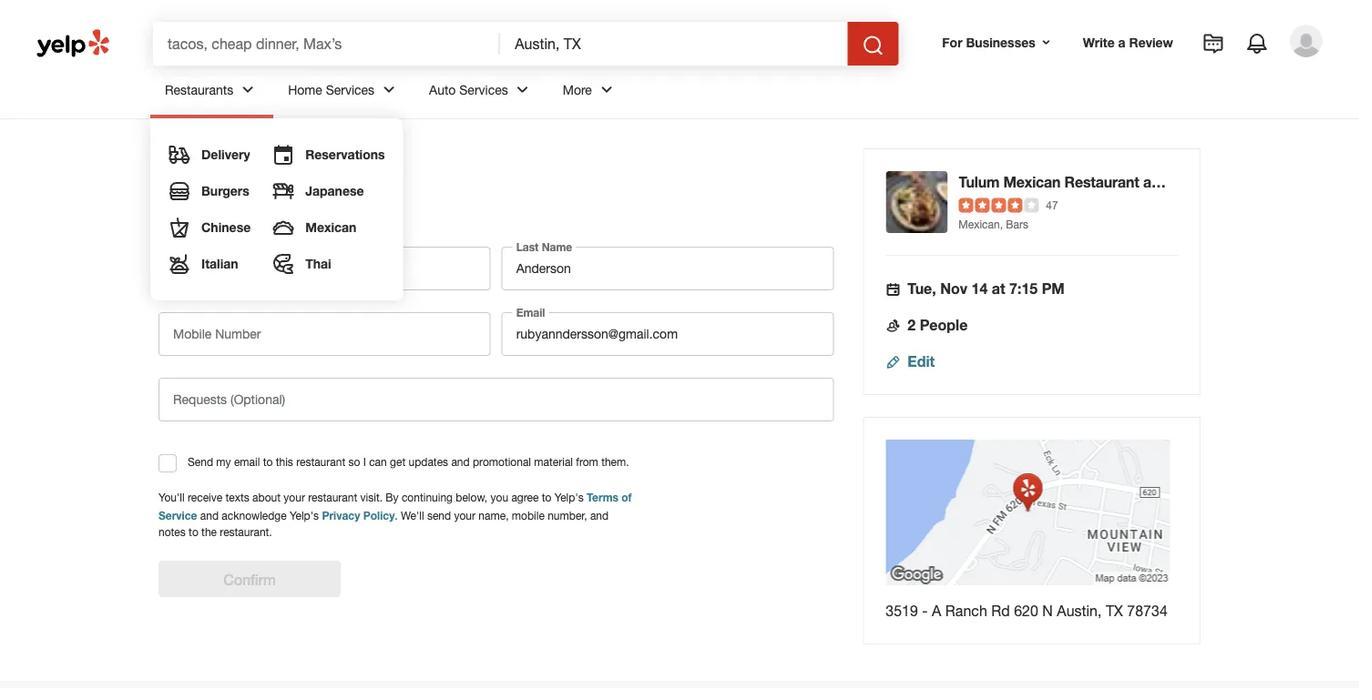 Task type: vqa. For each thing, say whether or not it's contained in the screenshot.
4th 24 CHEVRON DOWN V2 image from right
yes



Task type: locate. For each thing, give the bounding box(es) containing it.
0 horizontal spatial 24 chevron down v2 image
[[237, 79, 259, 101]]

nov
[[941, 280, 968, 298]]

24 chevron down v2 image inside the auto services link
[[512, 79, 534, 101]]

1 name from the left
[[199, 241, 230, 254]]

1 horizontal spatial your
[[454, 510, 476, 523]]

0 horizontal spatial none field
[[168, 34, 486, 54]]

restaurant left so
[[296, 456, 346, 468]]

n
[[1043, 603, 1053, 620]]

for
[[942, 35, 963, 50]]

None search field
[[153, 22, 902, 66]]

material
[[534, 456, 573, 468]]

tulum
[[959, 174, 1000, 191]]

24 burgers v2 image
[[169, 180, 190, 202]]

italian link
[[161, 246, 258, 282]]

mexican inside categories element
[[959, 218, 1000, 230]]

last
[[516, 241, 539, 254]]

texts
[[226, 492, 249, 504]]

number,
[[548, 510, 587, 523]]

we'll
[[401, 510, 424, 523]]

to right the agree
[[542, 492, 552, 504]]

your down below,
[[454, 510, 476, 523]]

services right auto
[[460, 82, 508, 97]]

,
[[1000, 218, 1003, 230]]

1 horizontal spatial name
[[542, 241, 572, 254]]

Near text field
[[515, 34, 833, 54]]

japanese
[[305, 184, 364, 199]]

first name
[[173, 241, 230, 254]]

the
[[201, 526, 217, 539]]

None field
[[168, 34, 486, 54], [515, 34, 833, 54]]

47
[[1046, 199, 1059, 211]]

mexican up 47
[[1004, 174, 1061, 191]]

mobile
[[173, 327, 212, 342]]

1 vertical spatial to
[[542, 492, 552, 504]]

2 none field from the left
[[515, 34, 833, 54]]

to left the the
[[189, 526, 198, 539]]

restaurant up 'privacy'
[[308, 492, 357, 504]]

mexican down 4 star rating image
[[959, 218, 1000, 230]]

1 horizontal spatial none field
[[515, 34, 833, 54]]

your information
[[159, 213, 271, 230]]

information
[[193, 213, 271, 230]]

promotional
[[473, 456, 531, 468]]

to
[[263, 456, 273, 468], [542, 492, 552, 504], [189, 526, 198, 539]]

for businesses button
[[935, 26, 1061, 59]]

and acknowledge yelp's privacy policy
[[197, 510, 395, 523]]

austin,
[[1057, 603, 1102, 620]]

2 24 chevron down v2 image from the left
[[378, 79, 400, 101]]

1 vertical spatial your
[[454, 510, 476, 523]]

3519 - a ranch rd 620 n austin, tx 78734
[[886, 603, 1168, 620]]

24 thai v2 image
[[273, 253, 294, 275]]

mexican
[[1004, 174, 1061, 191], [959, 218, 1000, 230], [305, 220, 357, 235]]

0 horizontal spatial to
[[189, 526, 198, 539]]

terms of service link
[[159, 490, 632, 523]]

restaurant
[[296, 456, 346, 468], [308, 492, 357, 504]]

tequila
[[1173, 174, 1221, 191]]

your up the and acknowledge yelp's privacy policy
[[284, 492, 305, 504]]

  text field
[[502, 247, 834, 291], [159, 378, 834, 422]]

auto
[[429, 82, 456, 97]]

services for home services
[[326, 82, 375, 97]]

search image
[[862, 35, 884, 56]]

email
[[234, 456, 260, 468]]

24 chevron down v2 image for restaurants
[[237, 79, 259, 101]]

yelp's left 'privacy'
[[290, 510, 319, 523]]

yelp's
[[555, 492, 584, 504], [290, 510, 319, 523]]

notifications image
[[1247, 33, 1268, 55]]

name up "italian"
[[199, 241, 230, 254]]

24 sushi v2 image
[[273, 180, 294, 202]]

edit link
[[886, 353, 935, 370]]

requests
[[173, 392, 227, 407]]

. we'll send your name, mobile number, and notes to the restaurant.
[[159, 510, 609, 539]]

receive
[[188, 492, 223, 504]]

  telephone field
[[159, 313, 491, 356]]

tx
[[1106, 603, 1123, 620]]

thai
[[305, 257, 331, 272]]

2 horizontal spatial 24 chevron down v2 image
[[512, 79, 534, 101]]

name for first name
[[199, 241, 230, 254]]

0 horizontal spatial yelp's
[[290, 510, 319, 523]]

terms
[[587, 492, 619, 504]]

2 services from the left
[[460, 82, 508, 97]]

1 vertical spatial   text field
[[159, 378, 834, 422]]

1 vertical spatial restaurant
[[308, 492, 357, 504]]

restaurant for this
[[296, 456, 346, 468]]

first
[[173, 241, 196, 254]]

restaurant for your
[[308, 492, 357, 504]]

1 horizontal spatial 24 chevron down v2 image
[[378, 79, 400, 101]]

none field up 24 chevron down v2 icon
[[515, 34, 833, 54]]

name right last
[[542, 241, 572, 254]]

0 vertical spatial yelp's
[[555, 492, 584, 504]]

2 horizontal spatial to
[[542, 492, 552, 504]]

name
[[199, 241, 230, 254], [542, 241, 572, 254]]

delivery link
[[161, 137, 258, 173]]

24 chevron down v2 image inside restaurants "link"
[[237, 79, 259, 101]]

24 chevron down v2 image for auto services
[[512, 79, 534, 101]]

and down terms
[[590, 510, 609, 523]]

24 delivery v2 image
[[169, 144, 190, 166]]

and
[[1144, 174, 1169, 191], [451, 456, 470, 468], [200, 510, 219, 523], [590, 510, 609, 523]]

0 vertical spatial restaurant
[[296, 456, 346, 468]]

0 horizontal spatial name
[[199, 241, 230, 254]]

0 horizontal spatial mexican
[[305, 220, 357, 235]]

to left this
[[263, 456, 273, 468]]

0 horizontal spatial services
[[326, 82, 375, 97]]

people
[[920, 317, 968, 334]]

.
[[395, 510, 398, 523]]

can
[[369, 456, 387, 468]]

24 italian v2 image
[[169, 253, 190, 275]]

services for auto services
[[460, 82, 508, 97]]

and right updates
[[451, 456, 470, 468]]

write a review
[[1083, 35, 1174, 50]]

mexican for mexican
[[305, 220, 357, 235]]

burgers
[[201, 184, 249, 199]]

0 vertical spatial to
[[263, 456, 273, 468]]

notes
[[159, 526, 186, 539]]

1 horizontal spatial to
[[263, 456, 273, 468]]

yelp's up number,
[[555, 492, 584, 504]]

none field near
[[515, 34, 833, 54]]

services right home at the left top
[[326, 82, 375, 97]]

24 chevron down v2 image inside home services link
[[378, 79, 400, 101]]

mexican , bars
[[959, 218, 1029, 230]]

1 horizontal spatial services
[[460, 82, 508, 97]]

Find text field
[[168, 34, 486, 54]]

none field up the home services
[[168, 34, 486, 54]]

0 vertical spatial   text field
[[502, 247, 834, 291]]

24 chevron down v2 image left auto
[[378, 79, 400, 101]]

1 services from the left
[[326, 82, 375, 97]]

write
[[1083, 35, 1115, 50]]

14
[[972, 280, 988, 298]]

24 mexican v2 image
[[273, 217, 294, 239]]

restaurants link
[[150, 66, 274, 118]]

1 none field from the left
[[168, 34, 486, 54]]

-
[[922, 603, 928, 620]]

last name
[[516, 241, 572, 254]]

2 name from the left
[[542, 241, 572, 254]]

0 horizontal spatial your
[[284, 492, 305, 504]]

2 vertical spatial to
[[189, 526, 198, 539]]

terms of service
[[159, 492, 632, 523]]

16 groups v2 image
[[886, 319, 901, 333]]

and inside ". we'll send your name, mobile number, and notes to the restaurant."
[[590, 510, 609, 523]]

below,
[[456, 492, 488, 504]]

3519
[[886, 603, 918, 620]]

bars
[[1006, 218, 1029, 230]]

and up the the
[[200, 510, 219, 523]]

for businesses
[[942, 35, 1036, 50]]

japanese link
[[265, 173, 392, 210]]

name,
[[479, 510, 509, 523]]

1 24 chevron down v2 image from the left
[[237, 79, 259, 101]]

auto services
[[429, 82, 508, 97]]

24 chevron down v2 image
[[596, 79, 618, 101]]

0 vertical spatial your
[[284, 492, 305, 504]]

1 horizontal spatial mexican
[[959, 218, 1000, 230]]

24 chevron down v2 image
[[237, 79, 259, 101], [378, 79, 400, 101], [512, 79, 534, 101]]

more
[[563, 82, 592, 97]]

3 24 chevron down v2 image from the left
[[512, 79, 534, 101]]

mobile number
[[173, 327, 261, 342]]

  email field
[[502, 313, 834, 356]]

2 horizontal spatial mexican
[[1004, 174, 1061, 191]]

24 chevron down v2 image right restaurants in the top of the page
[[237, 79, 259, 101]]

mexican down 'japanese' 'link'
[[305, 220, 357, 235]]

you'll receive texts about your restaurant visit. by continuing below, you agree to yelp's
[[159, 492, 587, 504]]

24 chevron down v2 image right auto services
[[512, 79, 534, 101]]

by
[[386, 492, 399, 504]]



Task type: describe. For each thing, give the bounding box(es) containing it.
policy
[[363, 510, 395, 523]]

24 chinese v2 image
[[169, 217, 190, 239]]

restaurants
[[165, 82, 233, 97]]

16 reservation v2 image
[[886, 282, 901, 297]]

you'll
[[159, 492, 185, 504]]

620
[[1014, 603, 1039, 620]]

agree
[[512, 492, 539, 504]]

service
[[159, 510, 197, 523]]

map image
[[886, 440, 1170, 586]]

pm
[[1042, 280, 1065, 298]]

from
[[576, 456, 599, 468]]

edit
[[908, 353, 935, 370]]

privacy policy link
[[322, 508, 395, 523]]

auto services link
[[415, 66, 548, 118]]

16 chevron down v2 image
[[1039, 35, 1054, 50]]

24 reservations v2 image
[[273, 144, 294, 166]]

reservations link
[[265, 137, 392, 173]]

acknowledge
[[222, 510, 287, 523]]

visit.
[[360, 492, 383, 504]]

tue,
[[908, 280, 937, 298]]

(optional)
[[231, 392, 285, 407]]

user actions element
[[928, 23, 1349, 135]]

a
[[1119, 35, 1126, 50]]

reservations
[[305, 147, 385, 162]]

16 pencil v2 image
[[886, 355, 901, 370]]

i
[[363, 456, 366, 468]]

updates
[[409, 456, 448, 468]]

mexican link
[[265, 210, 392, 246]]

home services
[[288, 82, 375, 97]]

this
[[276, 456, 293, 468]]

none field find
[[168, 34, 486, 54]]

thai link
[[265, 246, 392, 282]]

categories element
[[959, 215, 1029, 232]]

burgers link
[[161, 173, 258, 210]]

confirm reservation
[[159, 149, 402, 180]]

78734
[[1127, 603, 1168, 620]]

home
[[288, 82, 322, 97]]

you
[[491, 492, 509, 504]]

send
[[188, 456, 213, 468]]

  text field
[[159, 247, 491, 291]]

your inside ". we'll send your name, mobile number, and notes to the restaurant."
[[454, 510, 476, 523]]

ranch
[[946, 603, 988, 620]]

home services link
[[274, 66, 415, 118]]

confirm
[[159, 149, 254, 180]]

requests (optional)
[[173, 392, 285, 407]]

and left tequila
[[1144, 174, 1169, 191]]

about
[[253, 492, 281, 504]]

7:15
[[1010, 280, 1038, 298]]

a
[[932, 603, 942, 620]]

my
[[216, 456, 231, 468]]

projects image
[[1203, 33, 1225, 55]]

4 star rating image
[[959, 198, 1039, 213]]

2 people
[[908, 317, 968, 334]]

tulum mexican restaurant and tequila bar link
[[959, 171, 1248, 193]]

privacy
[[322, 510, 360, 523]]

name for last name
[[542, 241, 572, 254]]

chinese link
[[161, 210, 258, 246]]

1 vertical spatial yelp's
[[290, 510, 319, 523]]

them.
[[602, 456, 629, 468]]

mobile
[[512, 510, 545, 523]]

mexican for mexican , bars
[[959, 218, 1000, 230]]

  text field for last name
[[502, 247, 834, 291]]

2
[[908, 317, 916, 334]]

get
[[390, 456, 406, 468]]

delivery
[[201, 147, 250, 162]]

more link
[[548, 66, 632, 118]]

italian
[[201, 257, 238, 272]]

24 chevron down v2 image for home services
[[378, 79, 400, 101]]

1 horizontal spatial yelp's
[[555, 492, 584, 504]]

  text field for requests (optional)
[[159, 378, 834, 422]]

restaurant.
[[220, 526, 272, 539]]

send
[[427, 510, 451, 523]]

at
[[992, 280, 1006, 298]]

bar
[[1225, 174, 1248, 191]]

tulum mexican restaurant and tequila bar
[[959, 174, 1248, 191]]

to inside ". we'll send your name, mobile number, and notes to the restaurant."
[[189, 526, 198, 539]]

review
[[1129, 35, 1174, 50]]

restaurant
[[1065, 174, 1140, 191]]

email
[[516, 307, 545, 319]]

tue, nov 14 at 7:15 pm
[[908, 280, 1065, 298]]

continuing
[[402, 492, 453, 504]]

number
[[215, 327, 261, 342]]

write a review link
[[1076, 26, 1181, 59]]

so
[[349, 456, 360, 468]]

your
[[159, 213, 189, 230]]



